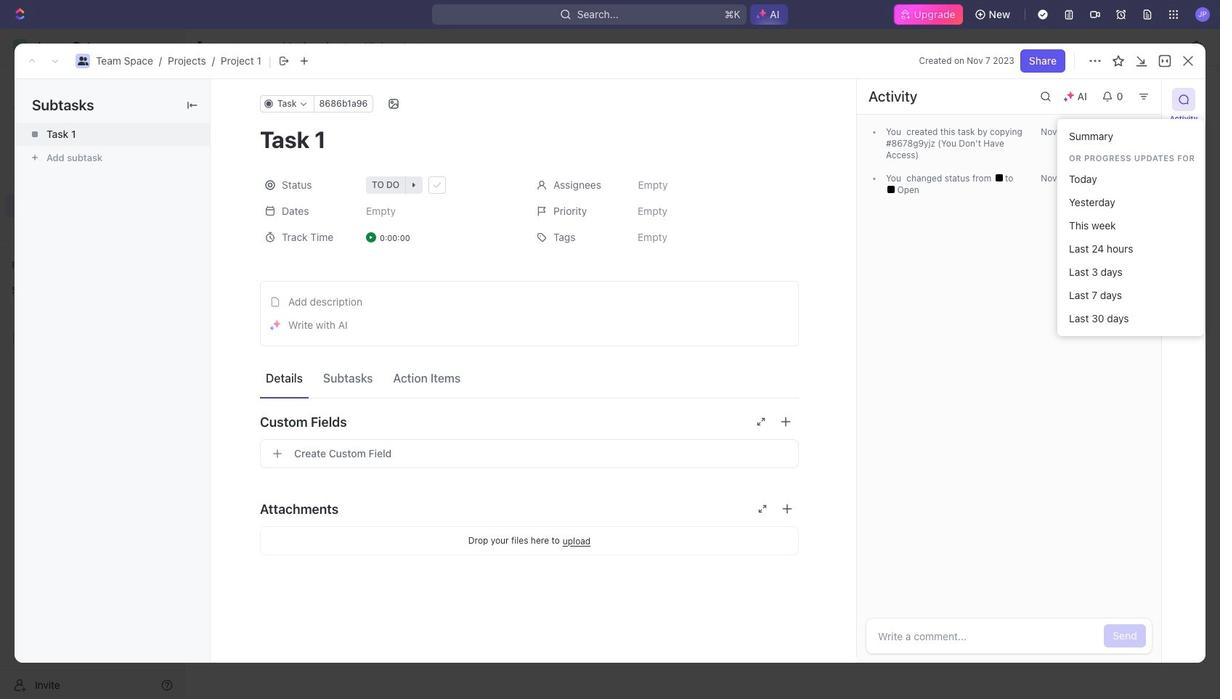 Task type: locate. For each thing, give the bounding box(es) containing it.
task sidebar navigation tab list
[[1168, 88, 1200, 173]]

1 horizontal spatial — text field
[[598, 200, 677, 240]]

user group image
[[77, 57, 88, 65]]

sidebar navigation
[[0, 29, 185, 699]]

tree
[[6, 302, 179, 399]]

tree inside sidebar navigation
[[6, 302, 179, 399]]

2 — text field from the left
[[998, 200, 1077, 240]]

0 horizontal spatial — text field
[[518, 200, 597, 240]]

2 — text field from the left
[[598, 200, 677, 240]]

— text field
[[518, 200, 597, 240], [598, 200, 677, 240]]

1 — text field from the left
[[838, 200, 917, 240]]

— text field
[[838, 200, 917, 240], [998, 200, 1077, 240], [1077, 200, 1179, 240]]



Task type: vqa. For each thing, say whether or not it's contained in the screenshot.
Gather
no



Task type: describe. For each thing, give the bounding box(es) containing it.
Edit task name text field
[[260, 126, 799, 153]]

3 — text field from the left
[[1077, 200, 1179, 240]]

task sidebar content section
[[856, 79, 1161, 663]]

1 — text field from the left
[[518, 200, 597, 240]]



